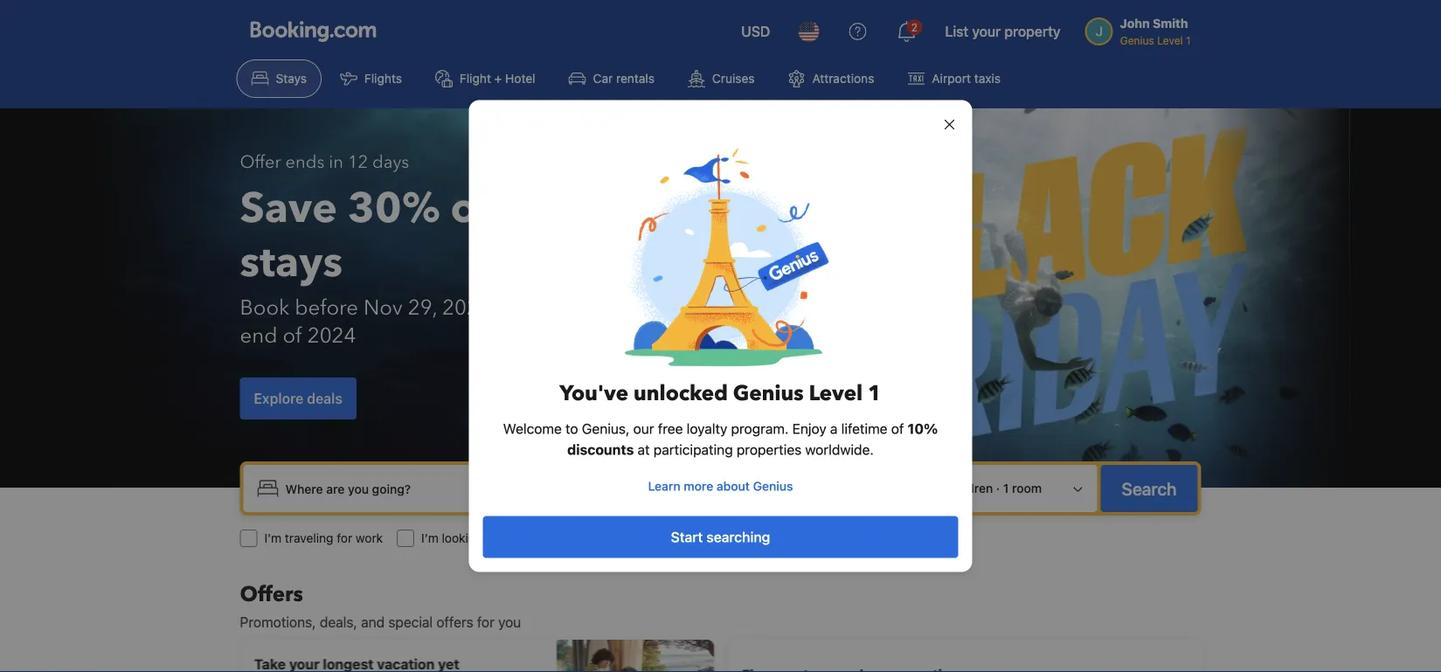 Task type: locate. For each thing, give the bounding box(es) containing it.
and
[[361, 614, 385, 631]]

for left you
[[477, 614, 495, 631]]

more inside "learn more about genius" link
[[684, 479, 714, 494]]

0 vertical spatial more
[[504, 180, 611, 237]]

0 horizontal spatial more
[[504, 180, 611, 237]]

flight
[[460, 71, 491, 86]]

0 vertical spatial 1
[[868, 379, 882, 408]]

for inside offers promotions, deals, and special offers for you
[[477, 614, 495, 631]]

1 vertical spatial of
[[891, 421, 904, 437]]

learn
[[648, 479, 681, 494]]

start
[[671, 529, 703, 546]]

0 vertical spatial genius
[[733, 379, 804, 408]]

0 horizontal spatial of
[[283, 321, 302, 350]]

learn more about genius link
[[483, 471, 959, 502]]

1 horizontal spatial in
[[659, 481, 669, 496]]

of left 10%
[[891, 421, 904, 437]]

room
[[1012, 481, 1042, 496]]

searching
[[707, 529, 770, 546]]

at
[[638, 441, 650, 458]]

deals
[[307, 390, 343, 407]]

stays
[[240, 234, 343, 292]]

1 vertical spatial more
[[684, 479, 714, 494]]

1 vertical spatial in
[[659, 481, 669, 496]]

1 horizontal spatial more
[[684, 479, 714, 494]]

in left 12 at the left of the page
[[329, 150, 343, 174]]

of inside offer ends in 12 days save 30% or more on stays book before nov 29, 2023 – stay anytime before the end of 2024
[[283, 321, 302, 350]]

0 horizontal spatial ·
[[929, 481, 932, 496]]

cruises link
[[673, 59, 770, 98]]

1 horizontal spatial 1
[[1003, 481, 1009, 496]]

1 up lifetime
[[868, 379, 882, 408]]

1 inside dialog
[[868, 379, 882, 408]]

flights
[[364, 71, 402, 86]]

book
[[240, 293, 290, 322]]

genius
[[733, 379, 804, 408], [753, 479, 793, 494]]

for left work
[[337, 531, 352, 546]]

offers promotions, deals, and special offers for you
[[240, 580, 521, 631]]

for left flights
[[486, 531, 502, 546]]

· right children
[[997, 481, 1000, 496]]

participating
[[654, 441, 733, 458]]

in inside offer ends in 12 days save 30% or more on stays book before nov 29, 2023 – stay anytime before the end of 2024
[[329, 150, 343, 174]]

days
[[372, 150, 409, 174]]

unlocked
[[634, 379, 728, 408]]

0 horizontal spatial before
[[295, 293, 358, 322]]

·
[[929, 481, 932, 496], [997, 481, 1000, 496]]

0 vertical spatial of
[[283, 321, 302, 350]]

check-in date — check-out date
[[617, 481, 815, 496]]

our
[[633, 421, 654, 437]]

0 horizontal spatial in
[[329, 150, 343, 174]]

genius up program.
[[733, 379, 804, 408]]

explore deals link
[[240, 378, 357, 420]]

on
[[621, 180, 673, 237]]

car rentals link
[[554, 59, 670, 98]]

0 vertical spatial in
[[329, 150, 343, 174]]

explore
[[254, 390, 304, 407]]

flight + hotel
[[460, 71, 536, 86]]

more right learn
[[684, 479, 714, 494]]

fly away to your dream vacation image
[[1065, 659, 1188, 672]]

search button
[[1101, 465, 1198, 512]]

1 horizontal spatial before
[[634, 293, 698, 322]]

0 horizontal spatial 1
[[868, 379, 882, 408]]

work
[[356, 531, 383, 546]]

list
[[945, 23, 969, 40]]

check-out date button
[[717, 473, 822, 504]]

in
[[329, 150, 343, 174], [659, 481, 669, 496]]

1 before from the left
[[295, 293, 358, 322]]

more
[[504, 180, 611, 237], [684, 479, 714, 494]]

date
[[672, 481, 699, 496], [788, 481, 815, 496]]

explore deals
[[254, 390, 343, 407]]

before left nov
[[295, 293, 358, 322]]

car
[[593, 71, 613, 86]]

check-in date button
[[610, 473, 706, 504]]

genius down 'properties'
[[753, 479, 793, 494]]

1 horizontal spatial ·
[[997, 481, 1000, 496]]

i'm
[[264, 531, 282, 546]]

date right out on the bottom right
[[788, 481, 815, 496]]

1 horizontal spatial of
[[891, 421, 904, 437]]

booking.com image
[[250, 21, 376, 42]]

properties
[[737, 441, 802, 458]]

1 horizontal spatial check-
[[724, 481, 766, 496]]

for
[[337, 531, 352, 546], [486, 531, 502, 546], [477, 614, 495, 631]]

rentals
[[616, 71, 655, 86]]

2023
[[442, 293, 491, 322]]

1 horizontal spatial date
[[788, 481, 815, 496]]

welcome
[[503, 421, 562, 437]]

1 vertical spatial 1
[[1003, 481, 1009, 496]]

–
[[496, 293, 505, 322]]

search
[[1122, 478, 1177, 499]]

1
[[868, 379, 882, 408], [1003, 481, 1009, 496]]

more right or
[[504, 180, 611, 237]]

0 horizontal spatial date
[[672, 481, 699, 496]]

1 · from the left
[[929, 481, 932, 496]]

ends
[[286, 150, 325, 174]]

traveling
[[285, 531, 333, 546]]

2 adults · 0 children · 1 room
[[879, 481, 1042, 496]]

—
[[706, 481, 717, 496]]

of inside you've unlocked genius level 1 dialog
[[891, 421, 904, 437]]

promotions,
[[240, 614, 316, 631]]

list your property link
[[935, 10, 1072, 52]]

in left —
[[659, 481, 669, 496]]

1 left room
[[1003, 481, 1009, 496]]

learn more about genius
[[648, 479, 793, 494]]

0 horizontal spatial check-
[[617, 481, 659, 496]]

· left 0
[[929, 481, 932, 496]]

worldwide.
[[806, 441, 874, 458]]

offer ends in 12 days save 30% or more on stays book before nov 29, 2023 – stay anytime before the end of 2024
[[240, 150, 734, 350]]

date left —
[[672, 481, 699, 496]]

about
[[717, 479, 750, 494]]

before left the at the top
[[634, 293, 698, 322]]

flight + hotel link
[[420, 59, 550, 98]]

you've unlocked genius level 1
[[560, 379, 882, 408]]

hotel
[[505, 71, 536, 86]]

12
[[348, 150, 368, 174]]

of right 'end'
[[283, 321, 302, 350]]



Task type: describe. For each thing, give the bounding box(es) containing it.
1 date from the left
[[672, 481, 699, 496]]

car rentals
[[593, 71, 655, 86]]

lifetime
[[842, 421, 888, 437]]

i'm traveling for work
[[264, 531, 383, 546]]

property
[[1005, 23, 1061, 40]]

1 check- from the left
[[617, 481, 659, 496]]

0
[[936, 481, 943, 496]]

you've unlocked genius level 1 dialog
[[448, 79, 994, 593]]

2 · from the left
[[997, 481, 1000, 496]]

start searching button
[[483, 516, 959, 558]]

2
[[879, 481, 887, 496]]

deals,
[[320, 614, 357, 631]]

offers
[[437, 614, 474, 631]]

you've
[[560, 379, 629, 408]]

at participating properties worldwide.
[[634, 441, 874, 458]]

flights
[[505, 531, 540, 546]]

i'm looking for flights
[[421, 531, 540, 546]]

airport taxis
[[932, 71, 1001, 86]]

30%
[[348, 180, 440, 237]]

program.
[[731, 421, 789, 437]]

more inside offer ends in 12 days save 30% or more on stays book before nov 29, 2023 – stay anytime before the end of 2024
[[504, 180, 611, 237]]

stays link
[[236, 59, 322, 98]]

for for traveling
[[337, 531, 352, 546]]

take your longest vacation yet image
[[556, 640, 714, 672]]

10%
[[908, 421, 938, 437]]

welcome to genius, our free loyalty program. enjoy a lifetime of
[[503, 421, 908, 437]]

10% discounts
[[567, 421, 938, 458]]

level
[[809, 379, 863, 408]]

attractions link
[[773, 59, 889, 98]]

attractions
[[813, 71, 875, 86]]

+
[[495, 71, 502, 86]]

to
[[566, 421, 578, 437]]

airport
[[932, 71, 971, 86]]

genius,
[[582, 421, 630, 437]]

anytime
[[553, 293, 629, 322]]

you
[[498, 614, 521, 631]]

2 before from the left
[[634, 293, 698, 322]]

2 date from the left
[[788, 481, 815, 496]]

offers
[[240, 580, 303, 609]]

airport taxis link
[[893, 59, 1016, 98]]

nov
[[364, 293, 403, 322]]

1 inside button
[[1003, 481, 1009, 496]]

end
[[240, 321, 278, 350]]

29,
[[408, 293, 437, 322]]

special
[[388, 614, 433, 631]]

list your property
[[945, 23, 1061, 40]]

flights link
[[325, 59, 417, 98]]

enjoy
[[793, 421, 827, 437]]

for for looking
[[486, 531, 502, 546]]

children
[[947, 481, 993, 496]]

out
[[766, 481, 785, 496]]

2 adults · 0 children · 1 room button
[[847, 472, 1091, 505]]

loyalty
[[687, 421, 728, 437]]

taxis
[[975, 71, 1001, 86]]

2024
[[308, 321, 356, 350]]

the
[[703, 293, 734, 322]]

or
[[451, 180, 494, 237]]

discounts
[[567, 441, 634, 458]]

save
[[240, 180, 337, 237]]

offer
[[240, 150, 281, 174]]

i'm
[[421, 531, 439, 546]]

stay
[[510, 293, 547, 322]]

your
[[972, 23, 1001, 40]]

free
[[658, 421, 683, 437]]

2 check- from the left
[[724, 481, 766, 496]]

1 vertical spatial genius
[[753, 479, 793, 494]]

looking
[[442, 531, 483, 546]]

stays
[[276, 71, 307, 86]]

adults
[[890, 481, 925, 496]]

cruises
[[712, 71, 755, 86]]

a
[[830, 421, 838, 437]]



Task type: vqa. For each thing, say whether or not it's contained in the screenshot.
leftmost email
no



